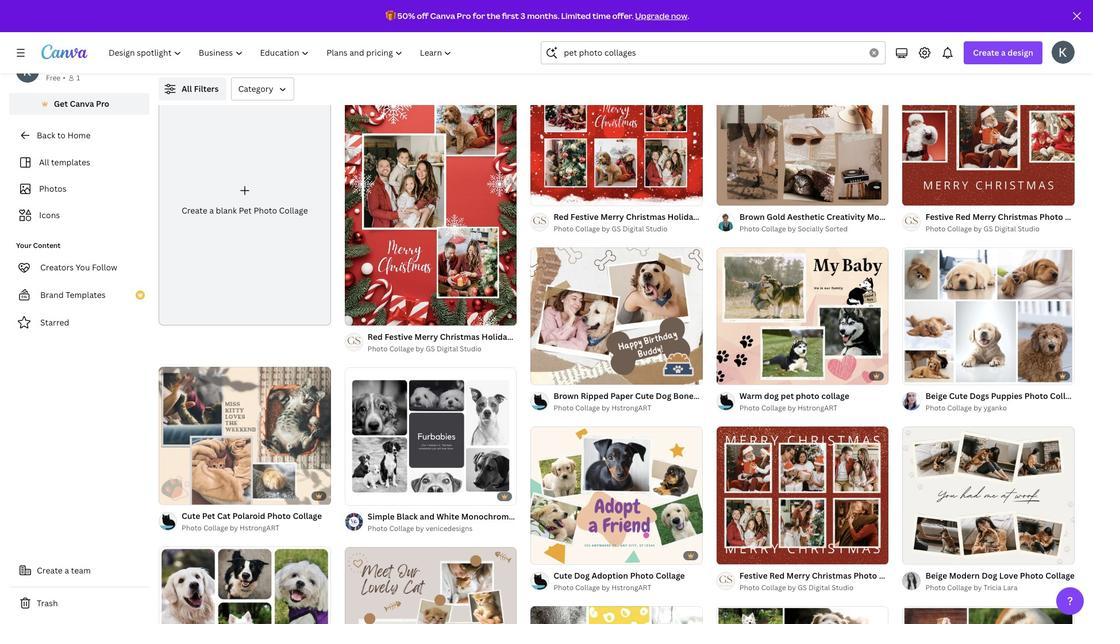 Task type: vqa. For each thing, say whether or not it's contained in the screenshot.
Warm dog pet photo collage link
yes



Task type: describe. For each thing, give the bounding box(es) containing it.
all templates link
[[16, 152, 143, 174]]

yellow family pet photo collage image
[[531, 607, 703, 625]]

simple black and white monochromatic photo collage of pets photo collage by venicedesigns
[[368, 512, 609, 534]]

hbd
[[700, 391, 718, 402]]

by inside 'warm dog pet photo collage photo collage by hstrongart'
[[788, 404, 796, 414]]

off
[[417, 10, 429, 21]]

photo collage by venicedesigns link
[[368, 524, 517, 535]]

pet inside cute pet cat polaroid photo collage photo collage by hstrongart
[[202, 511, 215, 522]]

•
[[63, 73, 65, 83]]

your
[[16, 241, 31, 251]]

beige for beige modern dog love photo collage
[[926, 571, 947, 582]]

black
[[397, 512, 418, 523]]

photo collage by hstrongart link for cute
[[554, 403, 703, 415]]

photo collage by tricia lara link
[[926, 583, 1075, 594]]

colorful cute dog photo collage image
[[717, 607, 889, 625]]

first
[[502, 10, 519, 21]]

your content
[[16, 241, 61, 251]]

photo collage by hstrongart link for photo
[[554, 583, 685, 594]]

free
[[46, 73, 61, 83]]

1 horizontal spatial red festive merry christmas holiday photo collage image
[[531, 68, 703, 206]]

starred link
[[9, 312, 149, 335]]

mood
[[867, 211, 890, 222]]

brown ripped paper cute dog bones hbd photo collage link
[[554, 391, 774, 403]]

limited
[[561, 10, 591, 21]]

back to home link
[[9, 124, 149, 147]]

ripped
[[581, 391, 609, 402]]

christmas for white
[[440, 332, 480, 343]]

filters
[[194, 83, 219, 94]]

hstrongart inside cute pet cat polaroid photo collage photo collage by hstrongart
[[240, 524, 280, 534]]

160 templates
[[159, 41, 215, 52]]

brown ripped paper cute dog bones hbd photo collage image
[[531, 248, 703, 385]]

pets
[[592, 512, 609, 523]]

photo collage by gs digital studio link for cute
[[554, 223, 703, 235]]

by inside 'brown ripped paper cute dog bones hbd photo collage photo collage by hstrongart'
[[602, 404, 610, 414]]

1
[[76, 73, 80, 83]]

by inside simple black and white monochromatic photo collage of pets photo collage by venicedesigns
[[416, 524, 424, 534]]

upgrade
[[635, 10, 670, 21]]

all for all filters
[[182, 83, 192, 94]]

photo collage by gs digital studio link for puppies
[[926, 223, 1075, 235]]

cute pet cat polaroid photo collage photo collage by hstrongart
[[182, 511, 322, 534]]

creators you follow link
[[9, 256, 149, 279]]

dog inside cute dog adoption photo collage photo collage by hstrongart
[[574, 571, 590, 582]]

guinea pig pet photo collage image
[[903, 607, 1075, 625]]

gold
[[767, 211, 786, 222]]

0 horizontal spatial red festive merry christmas holiday photo collage image
[[345, 68, 517, 326]]

beige cute dogs puppies photo collage photo collage by yganko
[[926, 391, 1080, 414]]

brand templates
[[40, 290, 106, 301]]

home
[[67, 130, 91, 141]]

by inside beige modern dog love photo collage photo collage by tricia lara
[[974, 584, 982, 593]]

templates for all templates
[[51, 157, 90, 168]]

0 horizontal spatial festive red merry christmas photo collage image
[[717, 427, 889, 565]]

photo collage by hstrongart link for polaroid
[[182, 523, 322, 535]]

of
[[582, 512, 590, 523]]

0 vertical spatial pro
[[457, 10, 471, 21]]

free •
[[46, 73, 65, 83]]

blank
[[216, 205, 237, 216]]

creators you follow
[[40, 262, 117, 273]]

create a design
[[974, 47, 1034, 58]]

pet
[[781, 391, 794, 402]]

merry for and
[[415, 332, 438, 343]]

a for design
[[1001, 47, 1006, 58]]

icons
[[39, 210, 60, 221]]

brown gold aesthetic creativity mood boards photo collage image
[[717, 68, 889, 206]]

category button
[[231, 78, 294, 101]]

cute dog adoption photo collage link
[[554, 570, 685, 583]]

now
[[671, 10, 688, 21]]

hstrongart inside 'warm dog pet photo collage photo collage by hstrongart'
[[798, 404, 838, 414]]

simple black and white monochromatic photo collage of pets image
[[345, 368, 517, 506]]

months.
[[527, 10, 560, 21]]

160
[[159, 41, 174, 52]]

create for create a design
[[974, 47, 1000, 58]]

socially
[[798, 224, 824, 234]]

red festive merry christmas holiday photo collage photo collage by gs digital studio for monochromatic
[[368, 332, 569, 354]]

50%
[[398, 10, 415, 21]]

trash link
[[9, 593, 149, 616]]

🎁
[[386, 10, 396, 21]]

beige cute dogs puppies photo collage link
[[926, 391, 1080, 403]]

kendall parks image
[[1052, 41, 1075, 64]]

holiday for monochromatic
[[482, 332, 512, 343]]

🎁 50% off canva pro for the first 3 months. limited time offer. upgrade now .
[[386, 10, 690, 21]]

the
[[487, 10, 501, 21]]

merry for paper
[[601, 211, 624, 222]]

all for all templates
[[39, 157, 49, 168]]

create a blank pet photo collage link
[[159, 68, 331, 326]]

templates
[[66, 290, 106, 301]]

simple black and white monochromatic photo collage of pets link
[[368, 511, 609, 524]]

modern
[[949, 571, 980, 582]]

beige for beige cute dogs puppies photo collage
[[926, 391, 947, 402]]

photos
[[39, 183, 67, 194]]

1 horizontal spatial festive red merry christmas photo collage link
[[926, 211, 1093, 223]]

dog inside 'brown ripped paper cute dog bones hbd photo collage photo collage by hstrongart'
[[656, 391, 672, 402]]

create a team button
[[9, 560, 149, 583]]

design
[[1008, 47, 1034, 58]]

.
[[688, 10, 690, 21]]

pro inside button
[[96, 98, 109, 109]]

photo
[[796, 391, 820, 402]]

back
[[37, 130, 55, 141]]

brown ripped paper cute dog bones hbd photo collage photo collage by hstrongart
[[554, 391, 774, 414]]

warm
[[740, 391, 762, 402]]

red festive merry christmas holiday photo collage link for monochromatic
[[368, 331, 569, 344]]

starred
[[40, 317, 69, 328]]

a for team
[[65, 566, 69, 577]]

personal
[[46, 60, 80, 71]]

photos link
[[16, 178, 143, 200]]

create for create a team
[[37, 566, 63, 577]]

collage
[[822, 391, 850, 402]]

by inside cute dog adoption photo collage photo collage by hstrongart
[[602, 584, 610, 593]]



Task type: locate. For each thing, give the bounding box(es) containing it.
beige inside the beige cute dogs puppies photo collage photo collage by yganko
[[926, 391, 947, 402]]

canva
[[430, 10, 455, 21], [70, 98, 94, 109]]

create left blank
[[182, 205, 207, 216]]

1 horizontal spatial festive red merry christmas photo collage image
[[903, 68, 1075, 206]]

0 horizontal spatial templates
[[51, 157, 90, 168]]

templates down back to home
[[51, 157, 90, 168]]

cute inside cute pet cat polaroid photo collage photo collage by hstrongart
[[182, 511, 200, 522]]

a inside button
[[65, 566, 69, 577]]

photo collage by hstrongart link
[[740, 403, 850, 415], [554, 403, 703, 415], [182, 523, 322, 535], [554, 583, 685, 594]]

christmas for puppies
[[998, 211, 1038, 222]]

0 vertical spatial templates
[[176, 41, 215, 52]]

simple
[[368, 512, 395, 523]]

0 horizontal spatial pet
[[202, 511, 215, 522]]

photo collage by hstrongart link down paper
[[554, 403, 703, 415]]

cute left cat
[[182, 511, 200, 522]]

red festive merry christmas holiday photo collage photo collage by gs digital studio for dog
[[554, 211, 755, 234]]

brown gold aesthetic creativity mood boards photo collage photo collage by socially sorted
[[740, 211, 976, 234]]

photo inside 'warm dog pet photo collage photo collage by hstrongart'
[[740, 404, 760, 414]]

1 vertical spatial a
[[209, 205, 214, 216]]

canva inside button
[[70, 98, 94, 109]]

hstrongart down paper
[[612, 404, 652, 414]]

venicedesigns
[[426, 524, 473, 534]]

merry
[[601, 211, 624, 222], [973, 211, 996, 222], [415, 332, 438, 343], [787, 571, 810, 582]]

cute inside 'brown ripped paper cute dog bones hbd photo collage photo collage by hstrongart'
[[635, 391, 654, 402]]

cute pet cat polaroid photo collage image
[[159, 368, 331, 505]]

create a blank pet photo collage element
[[159, 68, 331, 326]]

1 beige from the top
[[926, 391, 947, 402]]

1 horizontal spatial pet
[[239, 205, 252, 216]]

1 vertical spatial all
[[39, 157, 49, 168]]

christmas for cute
[[626, 211, 666, 222]]

a left blank
[[209, 205, 214, 216]]

all down back
[[39, 157, 49, 168]]

pet right blank
[[239, 205, 252, 216]]

hstrongart inside 'brown ripped paper cute dog bones hbd photo collage photo collage by hstrongart'
[[612, 404, 652, 414]]

team
[[71, 566, 91, 577]]

digital
[[623, 224, 644, 234], [995, 224, 1016, 234], [437, 345, 458, 354], [809, 584, 830, 593]]

by inside cute pet cat polaroid photo collage photo collage by hstrongart
[[230, 524, 238, 534]]

0 vertical spatial create
[[974, 47, 1000, 58]]

dog up tricia
[[982, 571, 998, 582]]

dog
[[656, 391, 672, 402], [574, 571, 590, 582], [982, 571, 998, 582]]

by
[[788, 224, 796, 234], [602, 224, 610, 234], [974, 224, 982, 234], [416, 345, 424, 354], [788, 404, 796, 414], [602, 404, 610, 414], [974, 404, 982, 414], [230, 524, 238, 534], [416, 524, 424, 534], [788, 584, 796, 593], [602, 584, 610, 593], [974, 584, 982, 593]]

back to home
[[37, 130, 91, 141]]

beige inside beige modern dog love photo collage photo collage by tricia lara
[[926, 571, 947, 582]]

canva right off
[[430, 10, 455, 21]]

warm dog pet photo collage link
[[740, 391, 850, 403]]

brown for brown gold aesthetic creativity mood boards photo collage
[[740, 211, 765, 222]]

0 horizontal spatial create
[[37, 566, 63, 577]]

0 horizontal spatial canva
[[70, 98, 94, 109]]

photo collage by gs digital studio link for white
[[368, 344, 517, 355]]

Search search field
[[564, 42, 863, 64]]

white
[[437, 512, 459, 523]]

2 beige from the top
[[926, 571, 947, 582]]

collage inside 'warm dog pet photo collage photo collage by hstrongart'
[[762, 404, 786, 414]]

1 vertical spatial festive red merry christmas photo collage photo collage by gs digital studio
[[740, 571, 909, 593]]

all templates
[[39, 157, 90, 168]]

a left design
[[1001, 47, 1006, 58]]

polaroid
[[233, 511, 265, 522]]

1 vertical spatial pro
[[96, 98, 109, 109]]

puppies
[[991, 391, 1023, 402]]

category
[[238, 83, 273, 94]]

pro
[[457, 10, 471, 21], [96, 98, 109, 109]]

and
[[420, 512, 435, 523]]

beige modern dog love photo collage link
[[926, 570, 1075, 583]]

all filters button
[[159, 78, 227, 101]]

hstrongart down cute pet cat polaroid photo collage link
[[240, 524, 280, 534]]

templates for 160 templates
[[176, 41, 215, 52]]

pet left cat
[[202, 511, 215, 522]]

0 vertical spatial red festive merry christmas holiday photo collage photo collage by gs digital studio
[[554, 211, 755, 234]]

follow
[[92, 262, 117, 273]]

canva right get
[[70, 98, 94, 109]]

get
[[54, 98, 68, 109]]

get canva pro button
[[9, 93, 149, 115]]

icons link
[[16, 205, 143, 227]]

offer.
[[613, 10, 634, 21]]

2 vertical spatial create
[[37, 566, 63, 577]]

1 horizontal spatial create
[[182, 205, 207, 216]]

pro up back to home link
[[96, 98, 109, 109]]

photo collage by hstrongart link down adoption
[[554, 583, 685, 594]]

templates right 160 on the top of the page
[[176, 41, 215, 52]]

0 vertical spatial festive red merry christmas photo collage link
[[926, 211, 1093, 223]]

create for create a blank pet photo collage
[[182, 205, 207, 216]]

top level navigation element
[[101, 41, 462, 64]]

brand templates link
[[9, 284, 149, 307]]

0 vertical spatial red festive merry christmas holiday photo collage link
[[554, 211, 755, 223]]

1 vertical spatial brown
[[554, 391, 579, 402]]

tricia
[[984, 584, 1002, 593]]

0 vertical spatial canva
[[430, 10, 455, 21]]

1 vertical spatial red festive merry christmas holiday photo collage photo collage by gs digital studio
[[368, 332, 569, 354]]

1 horizontal spatial all
[[182, 83, 192, 94]]

0 vertical spatial festive red merry christmas photo collage image
[[903, 68, 1075, 206]]

photo collage by hstrongart link for photo
[[740, 403, 850, 415]]

1 vertical spatial templates
[[51, 157, 90, 168]]

brown for brown ripped paper cute dog bones hbd photo collage
[[554, 391, 579, 402]]

a
[[1001, 47, 1006, 58], [209, 205, 214, 216], [65, 566, 69, 577]]

cute right paper
[[635, 391, 654, 402]]

cute
[[635, 391, 654, 402], [949, 391, 968, 402], [182, 511, 200, 522], [554, 571, 572, 582]]

1 vertical spatial holiday
[[482, 332, 512, 343]]

a inside dropdown button
[[1001, 47, 1006, 58]]

cute inside cute dog adoption photo collage photo collage by hstrongart
[[554, 571, 572, 582]]

brown left ripped
[[554, 391, 579, 402]]

brown inside 'brown ripped paper cute dog bones hbd photo collage photo collage by hstrongart'
[[554, 391, 579, 402]]

brown gold aesthetic creativity mood boards photo collage link
[[740, 211, 976, 223]]

paper
[[611, 391, 634, 402]]

0 horizontal spatial pro
[[96, 98, 109, 109]]

brand
[[40, 290, 64, 301]]

0 horizontal spatial a
[[65, 566, 69, 577]]

hstrongart down cute dog adoption photo collage link at the bottom of the page
[[612, 584, 652, 593]]

red festive merry christmas holiday photo collage photo collage by gs digital studio
[[554, 211, 755, 234], [368, 332, 569, 354]]

1 vertical spatial beige
[[926, 571, 947, 582]]

0 vertical spatial pet
[[239, 205, 252, 216]]

beige left modern
[[926, 571, 947, 582]]

1 vertical spatial festive red merry christmas photo collage link
[[740, 570, 909, 583]]

creativity
[[827, 211, 865, 222]]

1 vertical spatial pet
[[202, 511, 215, 522]]

create inside button
[[37, 566, 63, 577]]

monochromatic
[[461, 512, 524, 523]]

grey cute pet photo collage image
[[345, 548, 517, 625]]

0 vertical spatial brown
[[740, 211, 765, 222]]

pro left for
[[457, 10, 471, 21]]

boards
[[892, 211, 920, 222]]

1 horizontal spatial festive red merry christmas photo collage photo collage by gs digital studio
[[926, 211, 1093, 234]]

cute dog adoption photo collage photo collage by hstrongart
[[554, 571, 685, 593]]

dog
[[764, 391, 779, 402]]

collage
[[279, 205, 308, 216], [947, 211, 976, 222], [726, 211, 755, 222], [1065, 211, 1093, 222], [762, 224, 786, 234], [576, 224, 600, 234], [948, 224, 972, 234], [540, 332, 569, 343], [389, 345, 414, 354], [745, 391, 774, 402], [1050, 391, 1080, 402], [762, 404, 786, 414], [576, 404, 600, 414], [948, 404, 972, 414], [293, 511, 322, 522], [551, 512, 580, 523], [203, 524, 228, 534], [389, 524, 414, 534], [879, 571, 909, 582], [656, 571, 685, 582], [1046, 571, 1075, 582], [762, 584, 786, 593], [576, 584, 600, 593], [948, 584, 972, 593]]

lara
[[1004, 584, 1018, 593]]

beige modern dog love photo collage photo collage by tricia lara
[[926, 571, 1075, 593]]

photo collage by hstrongart link down "pet"
[[740, 403, 850, 415]]

dog left bones
[[656, 391, 672, 402]]

create inside dropdown button
[[974, 47, 1000, 58]]

0 vertical spatial festive red merry christmas photo collage photo collage by gs digital studio
[[926, 211, 1093, 234]]

photo collage by yganko link
[[926, 403, 1075, 415]]

cute left dogs on the bottom right of page
[[949, 391, 968, 402]]

2 vertical spatial a
[[65, 566, 69, 577]]

photo collage by socially sorted link
[[740, 223, 889, 235]]

0 vertical spatial holiday
[[668, 211, 698, 222]]

dogs
[[970, 391, 990, 402]]

christmas
[[626, 211, 666, 222], [998, 211, 1038, 222], [440, 332, 480, 343], [812, 571, 852, 582]]

time
[[593, 10, 611, 21]]

create left "team"
[[37, 566, 63, 577]]

all inside button
[[182, 83, 192, 94]]

get canva pro
[[54, 98, 109, 109]]

trash
[[37, 598, 58, 609]]

hstrongart inside cute dog adoption photo collage photo collage by hstrongart
[[612, 584, 652, 593]]

0 horizontal spatial holiday
[[482, 332, 512, 343]]

1 horizontal spatial templates
[[176, 41, 215, 52]]

0 horizontal spatial brown
[[554, 391, 579, 402]]

hstrongart down photo at the right bottom
[[798, 404, 838, 414]]

red festive merry christmas holiday photo collage image
[[345, 68, 517, 326], [531, 68, 703, 206]]

0 vertical spatial all
[[182, 83, 192, 94]]

create
[[974, 47, 1000, 58], [182, 205, 207, 216], [37, 566, 63, 577]]

red festive merry christmas holiday photo collage link for dog
[[554, 211, 755, 223]]

photo collage by hstrongart link down polaroid
[[182, 523, 322, 535]]

beige left dogs on the bottom right of page
[[926, 391, 947, 402]]

a left "team"
[[65, 566, 69, 577]]

dog left adoption
[[574, 571, 590, 582]]

0 horizontal spatial dog
[[574, 571, 590, 582]]

1 vertical spatial festive red merry christmas photo collage image
[[717, 427, 889, 565]]

1 vertical spatial canva
[[70, 98, 94, 109]]

0 vertical spatial beige
[[926, 391, 947, 402]]

1 horizontal spatial holiday
[[668, 211, 698, 222]]

creators
[[40, 262, 74, 273]]

festive red merry christmas photo collage link
[[926, 211, 1093, 223], [740, 570, 909, 583]]

cute dog portraits photo collage image
[[159, 547, 331, 625]]

love
[[1000, 571, 1018, 582]]

0 vertical spatial a
[[1001, 47, 1006, 58]]

1 horizontal spatial brown
[[740, 211, 765, 222]]

upgrade now button
[[635, 10, 688, 21]]

create a design button
[[964, 41, 1043, 64]]

a for blank
[[209, 205, 214, 216]]

gs
[[612, 224, 621, 234], [984, 224, 993, 234], [426, 345, 435, 354], [798, 584, 807, 593]]

holiday for dog
[[668, 211, 698, 222]]

1 vertical spatial create
[[182, 205, 207, 216]]

to
[[57, 130, 66, 141]]

cute left adoption
[[554, 571, 572, 582]]

1 horizontal spatial pro
[[457, 10, 471, 21]]

by inside brown gold aesthetic creativity mood boards photo collage photo collage by socially sorted
[[788, 224, 796, 234]]

None search field
[[541, 41, 886, 64]]

1 vertical spatial red festive merry christmas holiday photo collage link
[[368, 331, 569, 344]]

cat
[[217, 511, 231, 522]]

all filters
[[182, 83, 219, 94]]

create a blank pet photo collage
[[182, 205, 308, 216]]

all left filters
[[182, 83, 192, 94]]

pet
[[239, 205, 252, 216], [202, 511, 215, 522]]

photo
[[254, 205, 277, 216], [921, 211, 945, 222], [700, 211, 724, 222], [1040, 211, 1064, 222], [740, 224, 760, 234], [554, 224, 574, 234], [926, 224, 946, 234], [514, 332, 538, 343], [368, 345, 388, 354], [720, 391, 743, 402], [1025, 391, 1048, 402], [740, 404, 760, 414], [554, 404, 574, 414], [926, 404, 946, 414], [267, 511, 291, 522], [526, 512, 549, 523], [182, 524, 202, 534], [368, 524, 388, 534], [854, 571, 877, 582], [630, 571, 654, 582], [1020, 571, 1044, 582], [740, 584, 760, 593], [554, 584, 574, 593], [926, 584, 946, 593]]

1 horizontal spatial canva
[[430, 10, 455, 21]]

2 horizontal spatial dog
[[982, 571, 998, 582]]

2 horizontal spatial a
[[1001, 47, 1006, 58]]

create left design
[[974, 47, 1000, 58]]

brown
[[740, 211, 765, 222], [554, 391, 579, 402]]

0 horizontal spatial festive red merry christmas photo collage link
[[740, 570, 909, 583]]

2 horizontal spatial create
[[974, 47, 1000, 58]]

cute pet cat polaroid photo collage link
[[182, 511, 322, 523]]

beige modern dog love photo collage image
[[903, 427, 1075, 565]]

merry for dogs
[[973, 211, 996, 222]]

yganko
[[984, 404, 1007, 414]]

by inside the beige cute dogs puppies photo collage photo collage by yganko
[[974, 404, 982, 414]]

cute dog adoption photo collage image
[[531, 427, 703, 565]]

cute inside the beige cute dogs puppies photo collage photo collage by yganko
[[949, 391, 968, 402]]

brown left gold
[[740, 211, 765, 222]]

1 horizontal spatial dog
[[656, 391, 672, 402]]

create a team
[[37, 566, 91, 577]]

beige cute dogs puppies photo collage image
[[903, 248, 1075, 385]]

0 horizontal spatial festive red merry christmas photo collage photo collage by gs digital studio
[[740, 571, 909, 593]]

warm dog pet photo collage photo collage by hstrongart
[[740, 391, 850, 414]]

brown inside brown gold aesthetic creativity mood boards photo collage photo collage by socially sorted
[[740, 211, 765, 222]]

festive red merry christmas photo collage image
[[903, 68, 1075, 206], [717, 427, 889, 565]]

photo collage by gs digital studio link
[[554, 223, 703, 235], [926, 223, 1075, 235], [368, 344, 517, 355], [740, 583, 889, 594]]

0 horizontal spatial all
[[39, 157, 49, 168]]

dog inside beige modern dog love photo collage photo collage by tricia lara
[[982, 571, 998, 582]]

warm dog pet photo collage image
[[717, 248, 889, 385]]

aesthetic
[[788, 211, 825, 222]]

1 horizontal spatial a
[[209, 205, 214, 216]]



